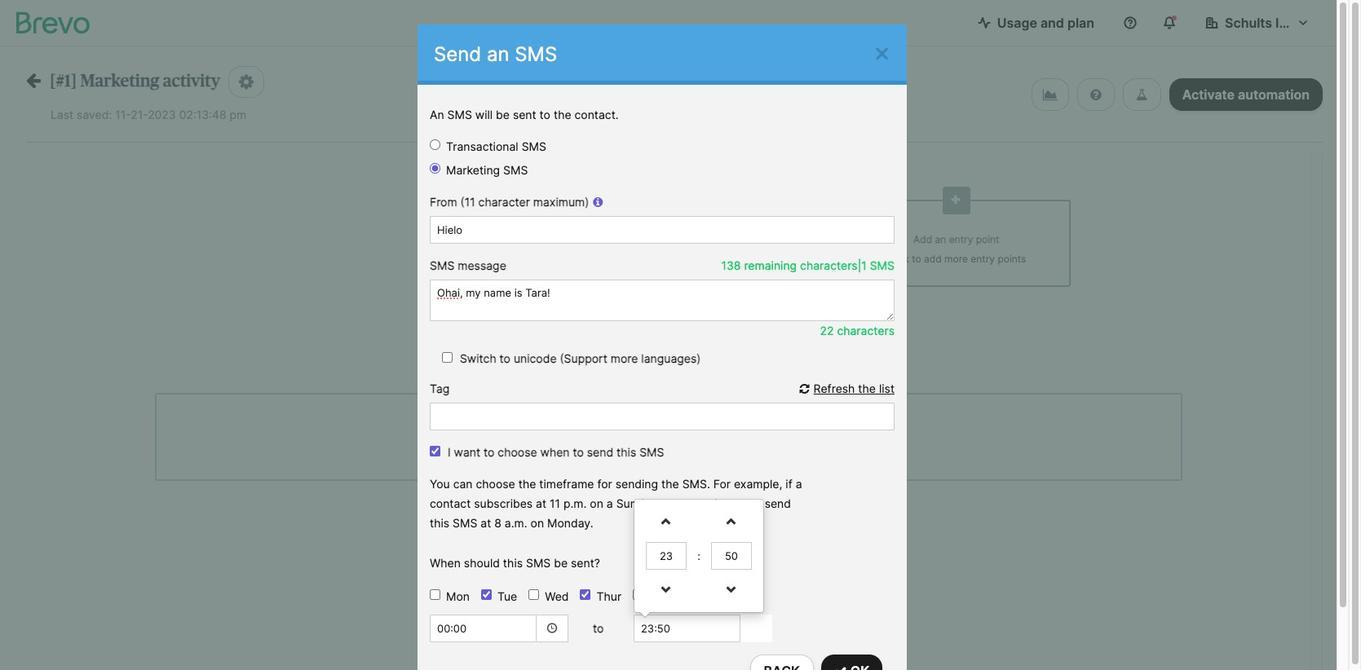 Task type: describe. For each thing, give the bounding box(es) containing it.
:
[[698, 550, 701, 563]]

tag
[[430, 382, 450, 396]]

when
[[430, 557, 461, 571]]

11
[[550, 497, 560, 511]]

daily
[[713, 253, 735, 265]]

11-
[[115, 108, 131, 122]]

sms message
[[430, 259, 506, 273]]

0 vertical spatial this
[[617, 446, 637, 460]]

area chart image
[[1043, 88, 1058, 101]]

add inside add an entry point click to add more entry points
[[914, 233, 933, 246]]

0 horizontal spatial can
[[453, 478, 473, 491]]

should
[[464, 557, 500, 571]]

22 characters
[[820, 324, 895, 338]]

transactional sms
[[446, 140, 547, 154]]

sent?
[[571, 557, 600, 571]]

exit
[[606, 427, 623, 439]]

character
[[479, 195, 530, 209]]

sms inside you can choose the timeframe for sending the sms. for example, if a contact subscribes at 11 p.m. on a sunday, you can choose to send this sms at 8 a.m. on monday.
[[453, 517, 478, 531]]

0 horizontal spatial a
[[607, 497, 613, 511]]

last
[[51, 108, 74, 122]]

unicode
[[514, 352, 557, 366]]

the up you
[[662, 478, 679, 491]]

i
[[448, 446, 451, 460]]

schults
[[1225, 15, 1273, 31]]

mon
[[446, 589, 470, 603]]

2 vertical spatial choose
[[708, 497, 748, 511]]

you
[[663, 497, 682, 511]]

refresh the list link
[[800, 382, 895, 396]]

plan
[[1068, 15, 1095, 31]]

p.m.
[[564, 497, 587, 511]]

1
[[862, 259, 867, 273]]

check image
[[834, 665, 847, 671]]

example,
[[734, 478, 783, 491]]

marketing inside [#1]                             marketing activity link
[[80, 73, 159, 90]]

to inside you can choose the timeframe for sending the sms. for example, if a contact subscribes at 11 p.m. on a sunday, you can choose to send this sms at 8 a.m. on monday.
[[751, 497, 762, 511]]

sms down transactional sms
[[503, 163, 528, 177]]

pm
[[230, 108, 247, 122]]

last saved: 11-21-2023 02:13:48 pm
[[51, 108, 247, 122]]

refresh image
[[800, 384, 814, 395]]

0 horizontal spatial be
[[496, 108, 510, 122]]

sms down restart
[[640, 446, 664, 460]]

contact.
[[575, 108, 619, 122]]

sunday,
[[616, 497, 660, 511]]

i want to choose when to send this sms
[[448, 446, 664, 460]]

question circle image
[[1091, 88, 1102, 101]]

schults inc
[[1225, 15, 1295, 31]]

1 vertical spatial on
[[531, 517, 544, 531]]

the inside 'exit & restart the workflow add new conditions'
[[671, 427, 686, 439]]

(11
[[461, 195, 475, 209]]

flask image
[[1136, 88, 1148, 101]]

form containing transactional sms
[[418, 137, 907, 671]]

1 vertical spatial entry
[[971, 253, 995, 265]]

from (11 character maximum)
[[430, 195, 589, 209]]

to inside add an entry point click to add more entry points
[[912, 253, 922, 265]]

&
[[626, 427, 632, 439]]

sms down "sent"
[[522, 140, 547, 154]]

schults inc button
[[1193, 7, 1323, 39]]

workflow
[[689, 427, 731, 439]]

this inside you can choose the timeframe for sending the sms. for example, if a contact subscribes at 11 p.m. on a sunday, you can choose to send this sms at 8 a.m. on monday.
[[430, 517, 450, 531]]

sms.
[[683, 478, 710, 491]]

list
[[879, 382, 895, 396]]

message
[[458, 259, 506, 273]]

switch
[[460, 352, 497, 366]]

(support
[[560, 352, 608, 366]]

points
[[998, 253, 1027, 265]]

1 horizontal spatial can
[[686, 497, 705, 511]]

switch to unicode (support more languages)
[[460, 352, 701, 366]]

characters
[[837, 324, 895, 338]]

for
[[714, 478, 731, 491]]

unengaged_contacts
[[565, 253, 683, 265]]

sms up "sent"
[[515, 42, 557, 66]]

remaining
[[744, 259, 797, 273]]

0 vertical spatial entry
[[949, 233, 974, 246]]

wed
[[545, 589, 569, 603]]

sun
[[736, 589, 757, 603]]

activate automation button
[[1170, 78, 1323, 111]]

new
[[639, 445, 662, 459]]

sent
[[513, 108, 537, 122]]

0 horizontal spatial at
[[481, 517, 491, 531]]

more inside form
[[611, 352, 638, 366]]

the left contact.
[[554, 108, 572, 122]]

languages)
[[641, 352, 701, 366]]

tue
[[498, 589, 517, 603]]

02:13:48
[[179, 108, 226, 122]]

only
[[787, 253, 808, 265]]

will
[[475, 108, 493, 122]]

subscribes
[[474, 497, 533, 511]]

8
[[495, 517, 502, 531]]

when should this sms be sent?
[[430, 557, 600, 571]]

send
[[434, 42, 482, 66]]

send inside you can choose the timeframe for sending the sms. for example, if a contact subscribes at 11 p.m. on a sunday, you can choose to send this sms at 8 a.m. on monday.
[[765, 497, 791, 511]]

0 vertical spatial a
[[796, 478, 802, 491]]

send an sms
[[434, 42, 557, 66]]

timeframe
[[539, 478, 594, 491]]

activate
[[1183, 86, 1235, 103]]



Task type: locate. For each thing, give the bounding box(es) containing it.
transactional
[[446, 140, 519, 154]]

138
[[721, 259, 741, 273]]

an for add
[[935, 233, 947, 246]]

1 horizontal spatial send
[[765, 497, 791, 511]]

0 horizontal spatial more
[[611, 352, 638, 366]]

add up add
[[914, 233, 933, 246]]

characters|
[[800, 259, 862, 273]]

to
[[540, 108, 551, 122], [912, 253, 922, 265], [500, 352, 511, 366], [484, 446, 495, 460], [573, 446, 584, 460], [751, 497, 762, 511], [593, 621, 604, 635]]

[#1]                             marketing activity link
[[26, 72, 220, 90]]

a right if
[[796, 478, 802, 491]]

can right you
[[453, 478, 473, 491]]

this down contact at bottom
[[430, 517, 450, 531]]

1 vertical spatial this
[[430, 517, 450, 531]]

entry
[[949, 233, 974, 246], [971, 253, 995, 265]]

1 vertical spatial can
[[686, 497, 705, 511]]

None text field
[[430, 216, 895, 244], [646, 542, 687, 570], [711, 542, 752, 570], [430, 615, 537, 643], [634, 615, 741, 643], [430, 216, 895, 244], [646, 542, 687, 570], [711, 542, 752, 570], [430, 615, 537, 643], [634, 615, 741, 643]]

the left list
[[858, 382, 876, 396]]

1 time image from the left
[[546, 623, 559, 636]]

sms right 1
[[870, 259, 895, 273]]

for
[[598, 478, 612, 491]]

weekdays
[[737, 253, 785, 265]]

be right will
[[496, 108, 510, 122]]

exit & restart the workflow add new conditions
[[606, 427, 731, 459]]

this down &
[[617, 446, 637, 460]]

choose up subscribes
[[476, 478, 515, 491]]

[#1]                             marketing activity
[[50, 73, 220, 90]]

sms left message
[[430, 259, 455, 273]]

add down &
[[614, 445, 636, 459]]

thur
[[597, 589, 622, 603]]

a down for at the left
[[607, 497, 613, 511]]

more
[[945, 253, 968, 265], [611, 352, 638, 366]]

you can choose the timeframe for sending the sms. for example, if a contact subscribes at 11 p.m. on a sunday, you can choose to send this sms at 8 a.m. on monday.
[[430, 478, 802, 531]]

1 vertical spatial at
[[481, 517, 491, 531]]

Switch to unicode (Support more languages) checkbox
[[442, 353, 453, 363]]

add inside 'exit & restart the workflow add new conditions'
[[614, 445, 636, 459]]

0 horizontal spatial send
[[587, 446, 614, 460]]

add an entry point click to add more entry points
[[887, 233, 1027, 265]]

be left sent?
[[554, 557, 568, 571]]

inc
[[1276, 15, 1295, 31]]

0 vertical spatial more
[[945, 253, 968, 265]]

on right a.m.
[[531, 517, 544, 531]]

more right (support
[[611, 352, 638, 366]]

activate automation
[[1183, 86, 1310, 103]]

contact
[[430, 497, 471, 511]]

refresh
[[814, 382, 855, 396]]

22
[[820, 324, 834, 338]]

be
[[496, 108, 510, 122], [554, 557, 568, 571]]

refresh the list
[[814, 382, 895, 396]]

more right add
[[945, 253, 968, 265]]

automation
[[1238, 86, 1310, 103]]

1 horizontal spatial a
[[796, 478, 802, 491]]

on down for at the left
[[590, 497, 604, 511]]

at
[[536, 497, 547, 511], [481, 517, 491, 531]]

add
[[914, 233, 933, 246], [614, 445, 636, 459]]

marketing inside form
[[446, 163, 500, 177]]

fri
[[649, 589, 663, 603]]

add new conditions link
[[614, 445, 723, 459]]

restart
[[635, 427, 668, 439]]

1 horizontal spatial on
[[590, 497, 604, 511]]

1 horizontal spatial an
[[935, 233, 947, 246]]

point
[[976, 233, 1000, 246]]

1 vertical spatial an
[[935, 233, 947, 246]]

you
[[430, 478, 450, 491]]

send down if
[[765, 497, 791, 511]]

sending
[[616, 478, 658, 491]]

1 horizontal spatial more
[[945, 253, 968, 265]]

info circle image
[[593, 197, 603, 208]]

1 horizontal spatial at
[[536, 497, 547, 511]]

to left add
[[912, 253, 922, 265]]

0 vertical spatial add
[[914, 233, 933, 246]]

0 vertical spatial send
[[587, 446, 614, 460]]

usage and plan
[[997, 15, 1095, 31]]

an sms will be sent to the contact.
[[430, 108, 619, 122]]

None checkbox
[[430, 447, 441, 457], [430, 589, 441, 600], [481, 589, 492, 600], [720, 589, 731, 600], [430, 447, 441, 457], [430, 589, 441, 600], [481, 589, 492, 600], [720, 589, 731, 600]]

if
[[786, 478, 793, 491]]

1 horizontal spatial add
[[914, 233, 933, 246]]

at left 8
[[481, 517, 491, 531]]

1 horizontal spatial time image
[[750, 623, 763, 636]]

1 horizontal spatial marketing
[[446, 163, 500, 177]]

arrow left image
[[26, 72, 41, 89]]

at left 11 on the bottom of page
[[536, 497, 547, 511]]

add
[[924, 253, 942, 265]]

1 vertical spatial add
[[614, 445, 636, 459]]

to right switch
[[500, 352, 511, 366]]

an right send
[[487, 42, 510, 66]]

on
[[590, 497, 604, 511], [531, 517, 544, 531]]

to right want on the bottom left of the page
[[484, 446, 495, 460]]

send
[[587, 446, 614, 460], [765, 497, 791, 511]]

want
[[454, 446, 481, 460]]

1 horizontal spatial this
[[503, 557, 523, 571]]

0 horizontal spatial marketing
[[80, 73, 159, 90]]

more inside add an entry point click to add more entry points
[[945, 253, 968, 265]]

this right should
[[503, 557, 523, 571]]

0 vertical spatial choose
[[498, 446, 537, 460]]

an inside add an entry point click to add more entry points
[[935, 233, 947, 246]]

0 horizontal spatial this
[[430, 517, 450, 531]]

can down sms.
[[686, 497, 705, 511]]

0 vertical spatial on
[[590, 497, 604, 511]]

a.m.
[[505, 517, 528, 531]]

marketing down transactional
[[446, 163, 500, 177]]

choose
[[498, 446, 537, 460], [476, 478, 515, 491], [708, 497, 748, 511]]

1 vertical spatial marketing
[[446, 163, 500, 177]]

1 horizontal spatial be
[[554, 557, 568, 571]]

contact filter is unengaged_contacts 16:10 daily weekdays only startpoint #1
[[529, 233, 816, 285]]

choose down for
[[708, 497, 748, 511]]

2 vertical spatial this
[[503, 557, 523, 571]]

the
[[554, 108, 572, 122], [858, 382, 876, 396], [671, 427, 686, 439], [519, 478, 536, 491], [662, 478, 679, 491]]

to right when
[[573, 446, 584, 460]]

None checkbox
[[529, 589, 539, 600], [580, 589, 591, 600], [633, 589, 644, 600], [529, 589, 539, 600], [580, 589, 591, 600], [633, 589, 644, 600]]

an for send
[[487, 42, 510, 66]]

an
[[430, 108, 444, 122]]

time image down sun
[[750, 623, 763, 636]]

this
[[617, 446, 637, 460], [430, 517, 450, 531], [503, 557, 523, 571]]

1 vertical spatial more
[[611, 352, 638, 366]]

× button
[[874, 36, 891, 68]]

1 vertical spatial send
[[765, 497, 791, 511]]

is
[[555, 253, 562, 265]]

2 time image from the left
[[750, 623, 763, 636]]

the up add new conditions link
[[671, 427, 686, 439]]

time image
[[546, 623, 559, 636], [750, 623, 763, 636]]

0 horizontal spatial add
[[614, 445, 636, 459]]

0 horizontal spatial an
[[487, 42, 510, 66]]

to right "sent"
[[540, 108, 551, 122]]

0 horizontal spatial time image
[[546, 623, 559, 636]]

21-
[[131, 108, 148, 122]]

138 remaining characters| 1 sms
[[721, 259, 895, 273]]

0 vertical spatial can
[[453, 478, 473, 491]]

2 horizontal spatial this
[[617, 446, 637, 460]]

None radio
[[430, 140, 441, 150], [430, 163, 441, 174], [430, 140, 441, 150], [430, 163, 441, 174]]

click
[[887, 253, 909, 265]]

sms
[[515, 42, 557, 66], [448, 108, 472, 122], [522, 140, 547, 154], [503, 163, 528, 177], [430, 259, 455, 273], [870, 259, 895, 273], [640, 446, 664, 460], [453, 517, 478, 531], [526, 557, 551, 571]]

time image down wed
[[546, 623, 559, 636]]

form
[[418, 137, 907, 671]]

maximum)
[[533, 195, 589, 209]]

when
[[541, 446, 570, 460]]

0 vertical spatial an
[[487, 42, 510, 66]]

marketing
[[80, 73, 159, 90], [446, 163, 500, 177]]

be inside form
[[554, 557, 568, 571]]

0 vertical spatial be
[[496, 108, 510, 122]]

sms right the an
[[448, 108, 472, 122]]

#1
[[806, 272, 816, 285]]

choose left when
[[498, 446, 537, 460]]

sms up wed
[[526, 557, 551, 571]]

0 vertical spatial marketing
[[80, 73, 159, 90]]

0 vertical spatial at
[[536, 497, 547, 511]]

0 horizontal spatial on
[[531, 517, 544, 531]]

cog image
[[239, 73, 254, 91]]

entry left point
[[949, 233, 974, 246]]

usage
[[997, 15, 1038, 31]]

an up add
[[935, 233, 947, 246]]

the up subscribes
[[519, 478, 536, 491]]

None text field
[[430, 280, 895, 322], [430, 403, 895, 431], [430, 280, 895, 322], [430, 403, 895, 431]]

filter
[[529, 253, 552, 265]]

16:10
[[686, 253, 710, 265]]

marketing up 11- on the left top of page
[[80, 73, 159, 90]]

conditions
[[665, 445, 723, 459]]

sms down contact at bottom
[[453, 517, 478, 531]]

1 vertical spatial be
[[554, 557, 568, 571]]

a
[[796, 478, 802, 491], [607, 497, 613, 511]]

to down example,
[[751, 497, 762, 511]]

startpoint
[[758, 272, 803, 285]]

usage and plan button
[[965, 7, 1108, 39]]

send down exit
[[587, 446, 614, 460]]

1 vertical spatial a
[[607, 497, 613, 511]]

×
[[874, 36, 891, 68]]

to down thur
[[593, 621, 604, 635]]

and
[[1041, 15, 1065, 31]]

entry down point
[[971, 253, 995, 265]]

1 vertical spatial choose
[[476, 478, 515, 491]]

marketing sms
[[446, 163, 528, 177]]

from
[[430, 195, 457, 209]]



Task type: vqa. For each thing, say whether or not it's contained in the screenshot.
Monday.
yes



